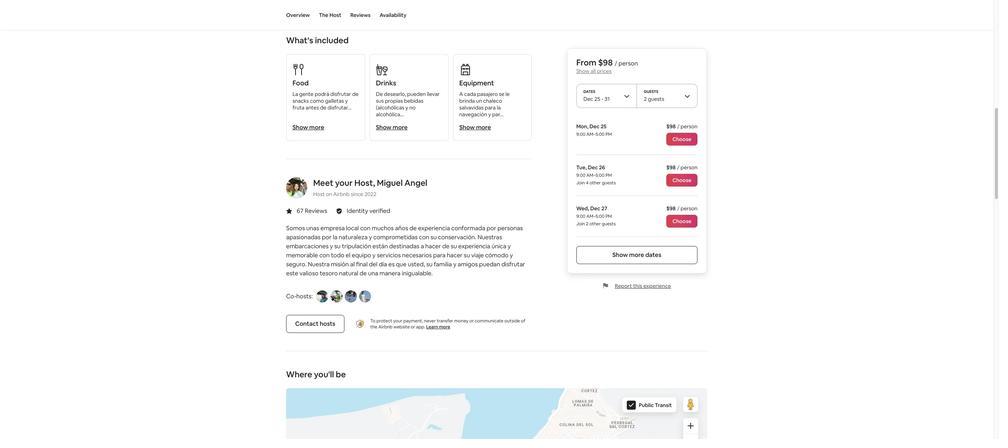 Task type: describe. For each thing, give the bounding box(es) containing it.
tue, dec 26 9:00 am–5:00 pm join 4 other guests
[[577, 164, 616, 186]]

sus
[[376, 97, 384, 104]]

show more for food
[[293, 123, 324, 131]]

de right galletas
[[352, 91, 359, 97]]

una
[[368, 269, 378, 277]]

todo
[[331, 251, 344, 259]]

contact hosts button
[[286, 315, 344, 333]]

su left conservación.
[[431, 233, 437, 241]]

conservación.
[[438, 233, 476, 241]]

learn more
[[426, 324, 450, 330]]

valioso
[[300, 269, 319, 277]]

y right the cómodo
[[510, 251, 513, 259]]

co-hosts:
[[286, 292, 313, 300]]

show for food
[[293, 123, 308, 131]]

show more link for equipment
[[460, 123, 491, 131]]

0 vertical spatial con
[[360, 224, 371, 232]]

necesarios
[[402, 251, 432, 259]]

join for wed, dec 27
[[577, 221, 585, 227]]

dates dec 25 - 31
[[584, 89, 610, 102]]

llevar
[[427, 91, 440, 97]]

dates
[[646, 251, 662, 259]]

día
[[379, 260, 387, 268]]

$98 for wed, dec 27
[[667, 205, 676, 212]]

learn more about the host, vivi. image
[[345, 290, 357, 302]]

miguel
[[377, 178, 403, 188]]

antes
[[306, 104, 319, 111]]

choose for 27
[[673, 218, 692, 225]]

la inside somos unas empresa local con muchos años de experiencia conformada por personas apasionadas por la naturaleza y comprometidas con su conservación. nuestras embarcaciones y su tripulación están destinadas a hacer de su experiencia única y memorable con todo el equipo y servicios necesarios para hacer su viaje cómodo y seguro. nuestra misión al final del día es que usted, su familia y amigos puedan disfrutar este valioso tesoro natural de una manera inigualable.
[[333, 233, 338, 241]]

y inside drinks de desearlo, pueden llevar sus propias bebidas (alcohólicas y no alcohólica...
[[406, 104, 408, 111]]

-
[[602, 96, 604, 102]]

guests for wed, dec 27
[[602, 221, 616, 227]]

somos
[[286, 224, 305, 232]]

y right 'única'
[[508, 242, 511, 250]]

to protect your payment, never transfer money or communicate outside of the airbnb website or app.
[[371, 318, 526, 330]]

bebidas
[[404, 97, 424, 104]]

usted,
[[408, 260, 425, 268]]

equipment
[[460, 79, 494, 87]]

para inside somos unas empresa local con muchos años de experiencia conformada por personas apasionadas por la naturaleza y comprometidas con su conservación. nuestras embarcaciones y su tripulación están destinadas a hacer de su experiencia única y memorable con todo el equipo y servicios necesarios para hacer su viaje cómodo y seguro. nuestra misión al final del día es que usted, su familia y amigos puedan disfrutar este valioso tesoro natural de una manera inigualable.
[[433, 251, 446, 259]]

more for drinks
[[393, 123, 408, 131]]

pm for 27
[[606, 213, 612, 219]]

0 vertical spatial por
[[487, 224, 496, 232]]

mon, dec 25 9:00 am–5:00 pm
[[577, 123, 612, 137]]

am–5:00 for 26
[[587, 172, 605, 178]]

where
[[286, 369, 312, 380]]

chaleco
[[483, 97, 502, 104]]

show inside 'link'
[[613, 251, 628, 259]]

contact
[[295, 320, 319, 328]]

guests
[[644, 89, 659, 94]]

disfrutar inside somos unas empresa local con muchos años de experiencia conformada por personas apasionadas por la naturaleza y comprometidas con su conservación. nuestras embarcaciones y su tripulación están destinadas a hacer de su experiencia única y memorable con todo el equipo y servicios necesarios para hacer su viaje cómodo y seguro. nuestra misión al final del día es que usted, su familia y amigos puedan disfrutar este valioso tesoro natural de una manera inigualable.
[[502, 260, 525, 268]]

person inside from $98 / person show all prices
[[619, 59, 638, 67]]

outside
[[505, 318, 520, 324]]

un
[[476, 97, 482, 104]]

tue,
[[577, 164, 587, 171]]

puedan
[[479, 260, 500, 268]]

money
[[454, 318, 469, 324]]

9:00 for wed,
[[577, 213, 586, 219]]

nuestras
[[478, 233, 502, 241]]

zoom in image
[[688, 423, 694, 429]]

communicate
[[475, 318, 504, 324]]

gente
[[299, 91, 314, 97]]

food la gente podrá disfrutar de snacks como galletas y fruta antes de disfrutar...
[[293, 79, 359, 111]]

podrá
[[315, 91, 329, 97]]

be
[[336, 369, 346, 380]]

public
[[639, 402, 654, 409]]

27
[[602, 205, 608, 212]]

memorable
[[286, 251, 318, 259]]

what's
[[286, 35, 313, 46]]

1 vertical spatial con
[[419, 233, 429, 241]]

this
[[633, 283, 642, 289]]

experience
[[644, 283, 671, 289]]

from
[[577, 57, 597, 68]]

choose link for 26
[[667, 174, 698, 187]]

brinda
[[460, 97, 475, 104]]

food
[[293, 79, 309, 87]]

hosts:
[[296, 292, 313, 300]]

the host
[[319, 12, 341, 18]]

show more dates link
[[577, 246, 698, 264]]

disfrutar...
[[328, 104, 352, 111]]

$98 / person for 27
[[667, 205, 698, 212]]

y inside food la gente podrá disfrutar de snacks como galletas y fruta antes de disfrutar...
[[345, 97, 348, 104]]

este
[[286, 269, 298, 277]]

since
[[351, 191, 363, 197]]

overview
[[286, 12, 310, 18]]

learn more about the host, david emaús. image
[[331, 290, 343, 302]]

25 for dates
[[595, 96, 601, 102]]

1 vertical spatial experiencia
[[458, 242, 491, 250]]

del
[[369, 260, 378, 268]]

tesoro
[[320, 269, 338, 277]]

report this experience
[[615, 283, 671, 289]]

como
[[310, 97, 324, 104]]

$98 inside from $98 / person show all prices
[[598, 57, 613, 68]]

transit
[[655, 402, 672, 409]]

dec for tue,
[[588, 164, 598, 171]]

host inside button
[[330, 12, 341, 18]]

included
[[315, 35, 349, 46]]

31
[[605, 96, 610, 102]]

y down muchos
[[369, 233, 372, 241]]

4
[[586, 180, 589, 186]]

9:00 for mon,
[[577, 131, 586, 137]]

meet your host, miguel angel host on airbnb since 2022
[[313, 178, 428, 197]]

pueden
[[407, 91, 426, 97]]

report
[[615, 283, 632, 289]]

su right usted,
[[427, 260, 433, 268]]

on
[[326, 191, 332, 197]]

misión
[[331, 260, 349, 268]]

show for equipment
[[460, 123, 475, 131]]

no
[[410, 104, 416, 111]]

person for mon, dec 25
[[681, 123, 698, 130]]

0 horizontal spatial hacer
[[425, 242, 441, 250]]

de down final
[[360, 269, 367, 277]]

local
[[346, 224, 359, 232]]

conformada
[[452, 224, 486, 232]]

1 horizontal spatial or
[[470, 318, 474, 324]]

website
[[394, 324, 410, 330]]

person for tue, dec 26
[[681, 164, 698, 171]]

dec for mon,
[[590, 123, 600, 130]]

meet
[[313, 178, 333, 188]]

co-
[[286, 292, 296, 300]]

choose link for 27
[[667, 215, 698, 228]]

contact hosts
[[295, 320, 335, 328]]

1 vertical spatial reviews
[[305, 207, 327, 215]]



Task type: locate. For each thing, give the bounding box(es) containing it.
están
[[373, 242, 388, 250]]

con up nuestra
[[319, 251, 330, 259]]

pm for 25
[[606, 131, 612, 137]]

more left "dates"
[[629, 251, 644, 259]]

su
[[431, 233, 437, 241], [335, 242, 341, 250], [451, 242, 457, 250], [464, 251, 470, 259], [427, 260, 433, 268]]

the host button
[[319, 0, 341, 30]]

la down se
[[497, 104, 501, 111]]

transfer
[[437, 318, 453, 324]]

y up todo
[[330, 242, 333, 250]]

3 choose link from the top
[[667, 215, 698, 228]]

comprometidas
[[374, 233, 418, 241]]

la inside equipment a cada pasajero se le brinda un chaleco salvavidas para la navegación y par...
[[497, 104, 501, 111]]

more inside 'link'
[[629, 251, 644, 259]]

propias
[[385, 97, 403, 104]]

1 vertical spatial pm
[[606, 172, 612, 178]]

identity verified
[[347, 207, 390, 215]]

equipment a cada pasajero se le brinda un chaleco salvavidas para la navegación y par...
[[460, 79, 510, 118]]

3 show more from the left
[[460, 123, 491, 131]]

0 horizontal spatial show more link
[[293, 123, 324, 131]]

dec right "mon," at the top right
[[590, 123, 600, 130]]

1 vertical spatial por
[[322, 233, 332, 241]]

airbnb right on
[[333, 191, 350, 197]]

para inside equipment a cada pasajero se le brinda un chaleco salvavidas para la navegación y par...
[[485, 104, 496, 111]]

9:00 for tue,
[[577, 172, 586, 178]]

1 horizontal spatial reviews
[[350, 12, 371, 18]]

2 vertical spatial choose
[[673, 218, 692, 225]]

con up a
[[419, 233, 429, 241]]

more for food
[[309, 123, 324, 131]]

learn more about the host, braulio. image
[[316, 290, 328, 302], [316, 290, 328, 302]]

0 horizontal spatial host
[[313, 191, 325, 197]]

2 inside guests 2 guests
[[644, 96, 647, 102]]

1 horizontal spatial 2
[[644, 96, 647, 102]]

airbnb inside to protect your payment, never transfer money or communicate outside of the airbnb website or app.
[[379, 324, 393, 330]]

1 9:00 from the top
[[577, 131, 586, 137]]

guests down 26
[[602, 180, 616, 186]]

am–5:00 down '27'
[[587, 213, 605, 219]]

(alcohólicas
[[376, 104, 404, 111]]

25
[[595, 96, 601, 102], [601, 123, 607, 130]]

1 vertical spatial choose
[[673, 177, 692, 184]]

dec inside mon, dec 25 9:00 am–5:00 pm
[[590, 123, 600, 130]]

2 vertical spatial 9:00
[[577, 213, 586, 219]]

nuestra
[[308, 260, 330, 268]]

0 horizontal spatial your
[[335, 178, 353, 188]]

2 pm from the top
[[606, 172, 612, 178]]

show more down antes
[[293, 123, 324, 131]]

par...
[[492, 111, 504, 118]]

dec inside tue, dec 26 9:00 am–5:00 pm join 4 other guests
[[588, 164, 598, 171]]

2 choose link from the top
[[667, 174, 698, 187]]

show
[[577, 68, 590, 74], [293, 123, 308, 131], [376, 123, 392, 131], [460, 123, 475, 131], [613, 251, 628, 259]]

am–5:00 inside tue, dec 26 9:00 am–5:00 pm join 4 other guests
[[587, 172, 605, 178]]

0 vertical spatial choose
[[673, 136, 692, 143]]

3 choose from the top
[[673, 218, 692, 225]]

de right años
[[410, 224, 417, 232]]

dec inside dates dec 25 - 31
[[584, 96, 594, 102]]

availability button
[[380, 0, 407, 30]]

familia
[[434, 260, 452, 268]]

con
[[360, 224, 371, 232], [419, 233, 429, 241], [319, 251, 330, 259]]

1 choose link from the top
[[667, 133, 698, 146]]

or right money
[[470, 318, 474, 324]]

other
[[590, 180, 601, 186], [590, 221, 601, 227]]

show down fruta
[[293, 123, 308, 131]]

1 vertical spatial airbnb
[[379, 324, 393, 330]]

reviews right the host
[[350, 12, 371, 18]]

1 vertical spatial 2
[[586, 221, 589, 227]]

overview button
[[286, 0, 310, 30]]

dec for dates
[[584, 96, 594, 102]]

more down antes
[[309, 123, 324, 131]]

0 vertical spatial disfrutar
[[330, 91, 351, 97]]

1 horizontal spatial hacer
[[447, 251, 463, 259]]

1 $98 / person from the top
[[667, 123, 698, 130]]

su down conservación.
[[451, 242, 457, 250]]

1 horizontal spatial show more link
[[376, 123, 408, 131]]

1 join from the top
[[577, 180, 585, 186]]

protect
[[377, 318, 392, 324]]

0 vertical spatial airbnb
[[333, 191, 350, 197]]

2 vertical spatial guests
[[602, 221, 616, 227]]

experiencia up a
[[418, 224, 450, 232]]

guests
[[648, 96, 665, 102], [602, 180, 616, 186], [602, 221, 616, 227]]

$98 / person for 26
[[667, 164, 698, 171]]

1 horizontal spatial host
[[330, 12, 341, 18]]

more down navegación
[[476, 123, 491, 131]]

9:00 down "mon," at the top right
[[577, 131, 586, 137]]

años
[[395, 224, 408, 232]]

el
[[346, 251, 351, 259]]

1 show more link from the left
[[293, 123, 324, 131]]

show more dates
[[613, 251, 662, 259]]

con right the local
[[360, 224, 371, 232]]

drag pegman onto the map to open street view image
[[684, 397, 699, 412]]

your inside to protect your payment, never transfer money or communicate outside of the airbnb website or app.
[[393, 318, 403, 324]]

am–5:00 down "mon," at the top right
[[587, 131, 605, 137]]

y left no
[[406, 104, 408, 111]]

app.
[[416, 324, 425, 330]]

1 vertical spatial other
[[590, 221, 601, 227]]

2 horizontal spatial con
[[419, 233, 429, 241]]

dec left '27'
[[591, 205, 601, 212]]

learn more about the host, miguel angel. image
[[286, 177, 307, 198], [286, 177, 307, 198]]

destinadas
[[389, 242, 420, 250]]

0 vertical spatial your
[[335, 178, 353, 188]]

/ inside from $98 / person show all prices
[[615, 59, 617, 67]]

pm down 31
[[606, 131, 612, 137]]

0 vertical spatial experiencia
[[418, 224, 450, 232]]

am–5:00 inside mon, dec 25 9:00 am–5:00 pm
[[587, 131, 605, 137]]

le
[[506, 91, 510, 97]]

1 horizontal spatial experiencia
[[458, 242, 491, 250]]

1 vertical spatial choose link
[[667, 174, 698, 187]]

0 vertical spatial am–5:00
[[587, 131, 605, 137]]

show more link down antes
[[293, 123, 324, 131]]

servicios
[[377, 251, 401, 259]]

2 vertical spatial $98 / person
[[667, 205, 698, 212]]

1 vertical spatial 25
[[601, 123, 607, 130]]

choose for 26
[[673, 177, 692, 184]]

única
[[492, 242, 507, 250]]

0 vertical spatial 2
[[644, 96, 647, 102]]

natural
[[339, 269, 358, 277]]

y right galletas
[[345, 97, 348, 104]]

0 vertical spatial reviews
[[350, 12, 371, 18]]

y inside equipment a cada pasajero se le brinda un chaleco salvavidas para la navegación y par...
[[488, 111, 491, 118]]

pm inside mon, dec 25 9:00 am–5:00 pm
[[606, 131, 612, 137]]

0 horizontal spatial para
[[433, 251, 446, 259]]

pm inside wed, dec 27 9:00 am–5:00 pm join 2 other guests
[[606, 213, 612, 219]]

all
[[591, 68, 596, 74]]

y up del at the bottom left of the page
[[373, 251, 376, 259]]

0 vertical spatial join
[[577, 180, 585, 186]]

somos unas empresa local con muchos años de experiencia conformada por personas apasionadas por la naturaleza y comprometidas con su conservación. nuestras embarcaciones y su tripulación están destinadas a hacer de su experiencia única y memorable con todo el equipo y servicios necesarios para hacer su viaje cómodo y seguro. nuestra misión al final del día es que usted, su familia y amigos puedan disfrutar este valioso tesoro natural de una manera inigualable.
[[286, 224, 525, 277]]

join down wed,
[[577, 221, 585, 227]]

show more down alcohólica... at the left top of the page
[[376, 123, 408, 131]]

1 horizontal spatial para
[[485, 104, 496, 111]]

1 horizontal spatial show more
[[376, 123, 408, 131]]

reviews
[[350, 12, 371, 18], [305, 207, 327, 215]]

de down conservación.
[[442, 242, 450, 250]]

show more for equipment
[[460, 123, 491, 131]]

1 pm from the top
[[606, 131, 612, 137]]

1 vertical spatial guests
[[602, 180, 616, 186]]

0 vertical spatial pm
[[606, 131, 612, 137]]

a
[[460, 91, 463, 97]]

y left par...
[[488, 111, 491, 118]]

2 join from the top
[[577, 221, 585, 227]]

1 vertical spatial your
[[393, 318, 403, 324]]

por up 'nuestras'
[[487, 224, 496, 232]]

show more for drinks
[[376, 123, 408, 131]]

1 horizontal spatial 25
[[601, 123, 607, 130]]

your right protect
[[393, 318, 403, 324]]

1 vertical spatial disfrutar
[[502, 260, 525, 268]]

/ for wed, dec 27
[[678, 205, 680, 212]]

angel
[[405, 178, 428, 188]]

guests inside guests 2 guests
[[648, 96, 665, 102]]

fruta
[[293, 104, 305, 111]]

am–5:00 down 26
[[587, 172, 605, 178]]

9:00 inside tue, dec 26 9:00 am–5:00 pm join 4 other guests
[[577, 172, 586, 178]]

or left app.
[[411, 324, 415, 330]]

2 show more link from the left
[[376, 123, 408, 131]]

2 show more from the left
[[376, 123, 408, 131]]

hacer right a
[[425, 242, 441, 250]]

choose
[[673, 136, 692, 143], [673, 177, 692, 184], [673, 218, 692, 225]]

hacer up familia
[[447, 251, 463, 259]]

am–5:00 for 27
[[587, 213, 605, 219]]

guests inside wed, dec 27 9:00 am–5:00 pm join 2 other guests
[[602, 221, 616, 227]]

3 pm from the top
[[606, 213, 612, 219]]

1 vertical spatial 9:00
[[577, 172, 586, 178]]

person for wed, dec 27
[[681, 205, 698, 212]]

join inside wed, dec 27 9:00 am–5:00 pm join 2 other guests
[[577, 221, 585, 227]]

learn more about the host, vivi. image
[[345, 290, 357, 302]]

dec for wed,
[[591, 205, 601, 212]]

show down navegación
[[460, 123, 475, 131]]

2 down wed,
[[586, 221, 589, 227]]

other inside wed, dec 27 9:00 am–5:00 pm join 2 other guests
[[590, 221, 601, 227]]

1 horizontal spatial disfrutar
[[502, 260, 525, 268]]

pm up '27'
[[606, 172, 612, 178]]

1 horizontal spatial airbnb
[[379, 324, 393, 330]]

/ for tue, dec 26
[[678, 164, 680, 171]]

0 vertical spatial $98 / person
[[667, 123, 698, 130]]

la
[[293, 91, 298, 97]]

public transit
[[639, 402, 672, 409]]

drinks de desearlo, pueden llevar sus propias bebidas (alcohólicas y no alcohólica...
[[376, 79, 440, 118]]

por down empresa
[[322, 233, 332, 241]]

host inside meet your host, miguel angel host on airbnb since 2022
[[313, 191, 325, 197]]

0 vertical spatial choose link
[[667, 133, 698, 146]]

1 vertical spatial para
[[433, 251, 446, 259]]

pasajero
[[477, 91, 498, 97]]

$98 / person
[[667, 123, 698, 130], [667, 164, 698, 171], [667, 205, 698, 212]]

1 horizontal spatial la
[[497, 104, 501, 111]]

2 down guests
[[644, 96, 647, 102]]

am–5:00 for 25
[[587, 131, 605, 137]]

your up since on the top of the page
[[335, 178, 353, 188]]

2 choose from the top
[[673, 177, 692, 184]]

reviews right 67 at the left of the page
[[305, 207, 327, 215]]

guests for tue, dec 26
[[602, 180, 616, 186]]

airbnb inside meet your host, miguel angel host on airbnb since 2022
[[333, 191, 350, 197]]

1 vertical spatial join
[[577, 221, 585, 227]]

$98 for mon, dec 25
[[667, 123, 676, 130]]

1 vertical spatial host
[[313, 191, 325, 197]]

more right learn
[[439, 324, 450, 330]]

learn more about the host, david emaús. image
[[331, 290, 343, 302]]

de right antes
[[320, 104, 326, 111]]

hacer
[[425, 242, 441, 250], [447, 251, 463, 259]]

1 horizontal spatial por
[[487, 224, 496, 232]]

1 horizontal spatial con
[[360, 224, 371, 232]]

0 horizontal spatial experiencia
[[418, 224, 450, 232]]

person
[[619, 59, 638, 67], [681, 123, 698, 130], [681, 164, 698, 171], [681, 205, 698, 212]]

pm down '27'
[[606, 213, 612, 219]]

1 vertical spatial hacer
[[447, 251, 463, 259]]

join inside tue, dec 26 9:00 am–5:00 pm join 4 other guests
[[577, 180, 585, 186]]

hosts
[[320, 320, 335, 328]]

of
[[521, 318, 526, 324]]

join for tue, dec 26
[[577, 180, 585, 186]]

3 $98 / person from the top
[[667, 205, 698, 212]]

payment,
[[404, 318, 423, 324]]

0 vertical spatial 9:00
[[577, 131, 586, 137]]

airbnb right the
[[379, 324, 393, 330]]

25 inside dates dec 25 - 31
[[595, 96, 601, 102]]

y right familia
[[453, 260, 457, 268]]

2 am–5:00 from the top
[[587, 172, 605, 178]]

empresa
[[321, 224, 345, 232]]

choose link
[[667, 133, 698, 146], [667, 174, 698, 187], [667, 215, 698, 228]]

experiencia up viaje
[[458, 242, 491, 250]]

disfrutar inside food la gente podrá disfrutar de snacks como galletas y fruta antes de disfrutar...
[[330, 91, 351, 97]]

guests inside tue, dec 26 9:00 am–5:00 pm join 4 other guests
[[602, 180, 616, 186]]

3 9:00 from the top
[[577, 213, 586, 219]]

2 vertical spatial con
[[319, 251, 330, 259]]

1 vertical spatial am–5:00
[[587, 172, 605, 178]]

learn more link
[[426, 324, 450, 330]]

1 choose from the top
[[673, 136, 692, 143]]

para right un
[[485, 104, 496, 111]]

0 vertical spatial la
[[497, 104, 501, 111]]

host
[[330, 12, 341, 18], [313, 191, 325, 197]]

25 right "mon," at the top right
[[601, 123, 607, 130]]

0 horizontal spatial por
[[322, 233, 332, 241]]

2 horizontal spatial show more link
[[460, 123, 491, 131]]

more
[[309, 123, 324, 131], [393, 123, 408, 131], [476, 123, 491, 131], [629, 251, 644, 259], [439, 324, 450, 330]]

show left all
[[577, 68, 590, 74]]

drinks
[[376, 79, 396, 87]]

2 9:00 from the top
[[577, 172, 586, 178]]

naturaleza
[[339, 233, 368, 241]]

0 vertical spatial 25
[[595, 96, 601, 102]]

9:00 inside wed, dec 27 9:00 am–5:00 pm join 2 other guests
[[577, 213, 586, 219]]

show up report
[[613, 251, 628, 259]]

1 vertical spatial la
[[333, 233, 338, 241]]

2 inside wed, dec 27 9:00 am–5:00 pm join 2 other guests
[[586, 221, 589, 227]]

2 other from the top
[[590, 221, 601, 227]]

desearlo,
[[384, 91, 406, 97]]

0 horizontal spatial la
[[333, 233, 338, 241]]

other for 26
[[590, 180, 601, 186]]

show more link for food
[[293, 123, 324, 131]]

para up familia
[[433, 251, 446, 259]]

9:00 down the tue,
[[577, 172, 586, 178]]

availability
[[380, 12, 407, 18]]

where you'll be
[[286, 369, 346, 380]]

show down alcohólica... at the left top of the page
[[376, 123, 392, 131]]

or
[[470, 318, 474, 324], [411, 324, 415, 330]]

airbnb
[[333, 191, 350, 197], [379, 324, 393, 330]]

guests 2 guests
[[644, 89, 665, 102]]

more down alcohólica... at the left top of the page
[[393, 123, 408, 131]]

9:00 inside mon, dec 25 9:00 am–5:00 pm
[[577, 131, 586, 137]]

1 other from the top
[[590, 180, 601, 186]]

1 vertical spatial $98 / person
[[667, 164, 698, 171]]

your inside meet your host, miguel angel host on airbnb since 2022
[[335, 178, 353, 188]]

9:00 down wed,
[[577, 213, 586, 219]]

0 horizontal spatial show more
[[293, 123, 324, 131]]

2
[[644, 96, 647, 102], [586, 221, 589, 227]]

what's included
[[286, 35, 349, 46]]

al
[[350, 260, 355, 268]]

su up the amigos
[[464, 251, 470, 259]]

guests down '27'
[[602, 221, 616, 227]]

mon,
[[577, 123, 589, 130]]

am–5:00
[[587, 131, 605, 137], [587, 172, 605, 178], [587, 213, 605, 219]]

2 $98 / person from the top
[[667, 164, 698, 171]]

0 horizontal spatial 25
[[595, 96, 601, 102]]

25 left -
[[595, 96, 601, 102]]

de
[[376, 91, 383, 97]]

3 show more link from the left
[[460, 123, 491, 131]]

0 vertical spatial para
[[485, 104, 496, 111]]

0 horizontal spatial disfrutar
[[330, 91, 351, 97]]

/ for mon, dec 25
[[678, 123, 680, 130]]

show for drinks
[[376, 123, 392, 131]]

0 horizontal spatial airbnb
[[333, 191, 350, 197]]

dec left 26
[[588, 164, 598, 171]]

show more link for drinks
[[376, 123, 408, 131]]

alcohólica...
[[376, 111, 404, 118]]

2 horizontal spatial show more
[[460, 123, 491, 131]]

disfrutar up disfrutar...
[[330, 91, 351, 97]]

apasionadas
[[286, 233, 321, 241]]

2022
[[365, 191, 377, 197]]

0 vertical spatial host
[[330, 12, 341, 18]]

1 horizontal spatial your
[[393, 318, 403, 324]]

25 inside mon, dec 25 9:00 am–5:00 pm
[[601, 123, 607, 130]]

25 for mon, dec 25
[[601, 123, 607, 130]]

am–5:00 inside wed, dec 27 9:00 am–5:00 pm join 2 other guests
[[587, 213, 605, 219]]

0 vertical spatial other
[[590, 180, 601, 186]]

dec inside wed, dec 27 9:00 am–5:00 pm join 2 other guests
[[591, 205, 601, 212]]

guests down guests
[[648, 96, 665, 102]]

other for 27
[[590, 221, 601, 227]]

the
[[319, 12, 328, 18]]

1 am–5:00 from the top
[[587, 131, 605, 137]]

wed,
[[577, 205, 589, 212]]

host left on
[[313, 191, 325, 197]]

more for equipment
[[476, 123, 491, 131]]

0 horizontal spatial or
[[411, 324, 415, 330]]

never
[[424, 318, 436, 324]]

2 vertical spatial am–5:00
[[587, 213, 605, 219]]

show more link down alcohólica... at the left top of the page
[[376, 123, 408, 131]]

67
[[297, 207, 304, 215]]

learn more about the host, federico. image
[[359, 290, 371, 302]]

pm inside tue, dec 26 9:00 am–5:00 pm join 4 other guests
[[606, 172, 612, 178]]

other inside tue, dec 26 9:00 am–5:00 pm join 4 other guests
[[590, 180, 601, 186]]

1 show more from the left
[[293, 123, 324, 131]]

0 vertical spatial guests
[[648, 96, 665, 102]]

por
[[487, 224, 496, 232], [322, 233, 332, 241]]

dec down 'dates'
[[584, 96, 594, 102]]

map region
[[277, 352, 759, 439]]

es
[[389, 260, 395, 268]]

0 vertical spatial hacer
[[425, 242, 441, 250]]

identity
[[347, 207, 368, 215]]

0 horizontal spatial con
[[319, 251, 330, 259]]

manera
[[380, 269, 401, 277]]

0 horizontal spatial reviews
[[305, 207, 327, 215]]

join left 4 at right
[[577, 180, 585, 186]]

2 vertical spatial choose link
[[667, 215, 698, 228]]

disfrutar down the cómodo
[[502, 260, 525, 268]]

learn more about the host, federico. image
[[359, 290, 371, 302]]

3 am–5:00 from the top
[[587, 213, 605, 219]]

la
[[497, 104, 501, 111], [333, 233, 338, 241]]

la down empresa
[[333, 233, 338, 241]]

show more link down navegación
[[460, 123, 491, 131]]

pm for 26
[[606, 172, 612, 178]]

0 horizontal spatial 2
[[586, 221, 589, 227]]

su up todo
[[335, 242, 341, 250]]

seguro.
[[286, 260, 307, 268]]

show more down navegación
[[460, 123, 491, 131]]

show inside from $98 / person show all prices
[[577, 68, 590, 74]]

2 vertical spatial pm
[[606, 213, 612, 219]]

$98 for tue, dec 26
[[667, 164, 676, 171]]

host right the the
[[330, 12, 341, 18]]



Task type: vqa. For each thing, say whether or not it's contained in the screenshot.
PLANS to the left
no



